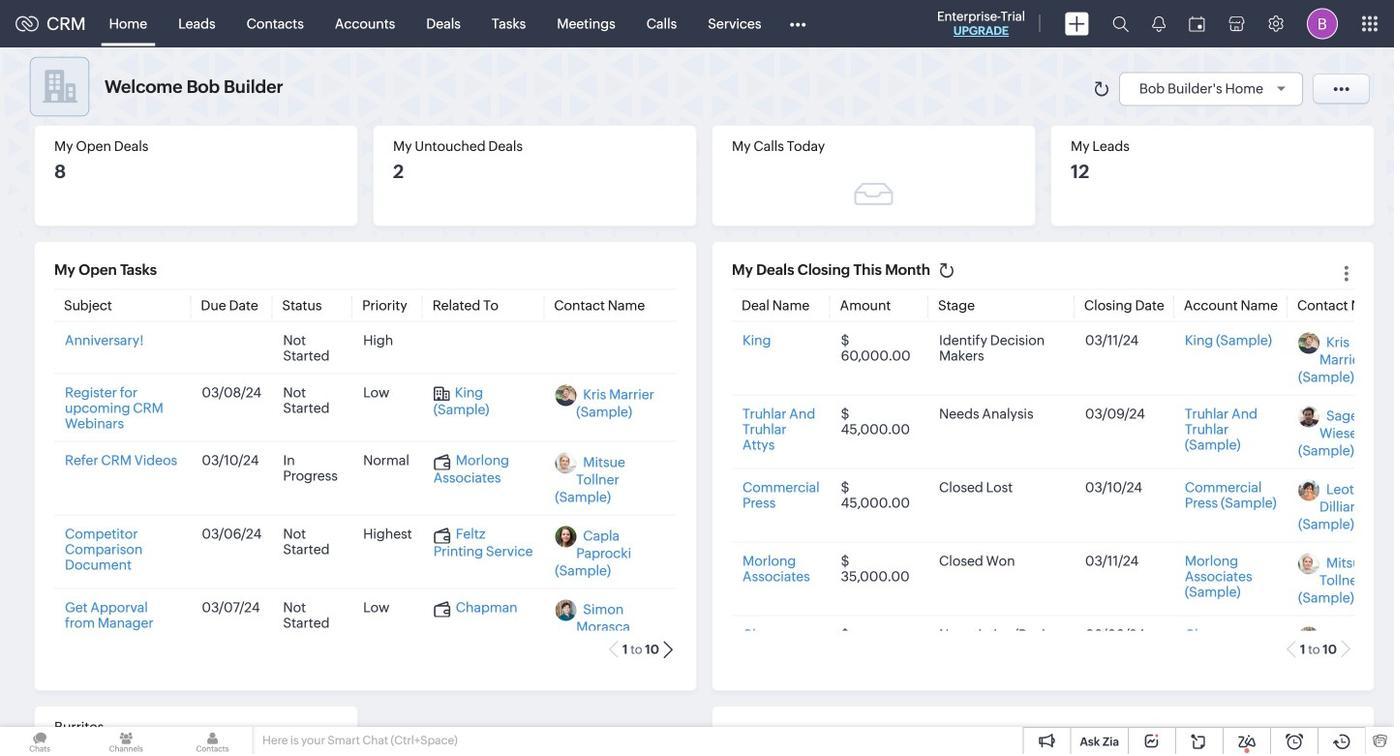 Task type: describe. For each thing, give the bounding box(es) containing it.
signals image
[[1152, 15, 1166, 32]]

contacts image
[[173, 727, 252, 754]]

search image
[[1112, 15, 1129, 32]]

create menu image
[[1065, 12, 1089, 35]]

signals element
[[1141, 0, 1177, 47]]

calendar image
[[1189, 16, 1205, 31]]

search element
[[1101, 0, 1141, 47]]

channels image
[[86, 727, 166, 754]]

create menu element
[[1053, 0, 1101, 47]]

chats image
[[0, 727, 80, 754]]



Task type: vqa. For each thing, say whether or not it's contained in the screenshot.
MMM D, YYYY text field in the right top of the page
no



Task type: locate. For each thing, give the bounding box(es) containing it.
Other Modules field
[[777, 8, 819, 39]]

profile element
[[1295, 0, 1350, 47]]

profile image
[[1307, 8, 1338, 39]]

logo image
[[15, 16, 39, 31]]



